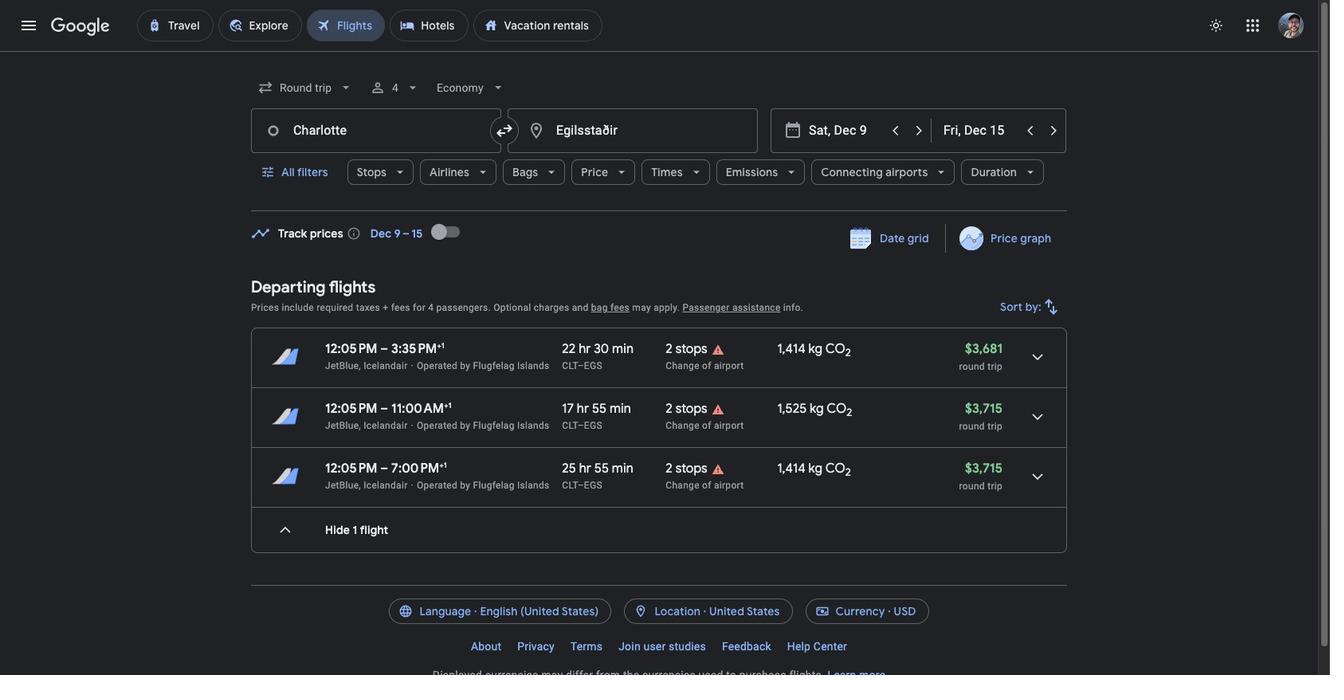 Task type: locate. For each thing, give the bounding box(es) containing it.
2 vertical spatial islands
[[517, 480, 550, 491]]

airport inside layover (1 of 2) is a 5 hr 44 min layover at boston logan international airport in boston. layover (2 of 2) is a 3 hr 40 min layover in reykjavík. transfer here from keflavík international airport to reykjavík domestic airport. element
[[714, 420, 744, 431]]

operated for 7:00 pm
[[417, 480, 458, 491]]

12:05 pm down 12:05 pm text field
[[325, 401, 377, 417]]

1 of from the top
[[702, 360, 711, 371]]

$3,715 down $3,681 round trip
[[965, 401, 1003, 417]]

4 inside popup button
[[392, 81, 399, 94]]

kg inside "1,525 kg co 2"
[[810, 401, 824, 417]]

$3,715 for 1,414
[[965, 461, 1003, 477]]

operated by flugfelag islands for 3:35 pm
[[417, 360, 550, 371]]

change of airport down layover (1 of 2) is a 5 hr 44 min layover at boston logan international airport in boston. layover (2 of 2) is a 8 hr 15 min layover in reykjavík. transfer here from keflavík international airport to reykjavík domestic airport. element
[[666, 420, 744, 431]]

2 jetblue, icelandair from the top
[[325, 420, 408, 431]]

clt inside 22 hr 30 min clt – egs
[[562, 360, 578, 371]]

2 vertical spatial airport
[[714, 480, 744, 491]]

change inside layover (1 of 2) is a 5 hr 44 min layover at boston logan international airport in boston. layover (2 of 2) is a 11 hr 40 min layover in reykjavík. transfer here from keflavík international airport to reykjavík domestic airport. element
[[666, 480, 700, 491]]

55 right 25 at the left bottom
[[594, 461, 609, 477]]

+ down passengers.
[[437, 340, 441, 351]]

1 vertical spatial jetblue,
[[325, 420, 361, 431]]

round down $3,681
[[959, 361, 985, 372]]

$3,715 round trip left 'flight details. leaves charlotte douglas international airport at 12:05 pm on saturday, december 9 and arrives at egilsstaðir airport at 7:00 pm on sunday, december 10.' 'icon'
[[959, 461, 1003, 492]]

change down apply. on the top of the page
[[666, 360, 700, 371]]

2 vertical spatial round
[[959, 481, 985, 492]]

–
[[380, 341, 388, 357], [578, 360, 584, 371], [380, 401, 388, 417], [578, 420, 584, 431], [380, 461, 388, 477], [578, 480, 584, 491]]

2 by from the top
[[460, 420, 470, 431]]

hr right 22
[[579, 341, 591, 357]]

1,414 kg co 2 up "1,525 kg co 2"
[[777, 341, 851, 360]]

0 vertical spatial min
[[612, 341, 634, 357]]

1 vertical spatial 12:05 pm
[[325, 401, 377, 417]]

2 stops up layover (1 of 2) is a 5 hr 44 min layover at boston logan international airport in boston. layover (2 of 2) is a 8 hr 15 min layover in reykjavík. transfer here from keflavík international airport to reykjavík domestic airport. element
[[666, 341, 707, 357]]

1 vertical spatial 1,414 kg co 2
[[777, 461, 851, 479]]

change of airport inside layover (1 of 2) is a 5 hr 44 min layover at boston logan international airport in boston. layover (2 of 2) is a 8 hr 15 min layover in reykjavík. transfer here from keflavík international airport to reykjavík domestic airport. element
[[666, 360, 744, 371]]

1 vertical spatial jetblue, icelandair
[[325, 420, 408, 431]]

clt down 22
[[562, 360, 578, 371]]

join
[[619, 640, 641, 653]]

+ for 3:35 pm
[[437, 340, 441, 351]]

1 for 3:35 pm
[[441, 340, 445, 351]]

icelandair for 7:00 pm
[[364, 480, 408, 491]]

Departure time: 12:05 PM. text field
[[325, 401, 377, 417], [325, 461, 377, 477]]

egs inside 22 hr 30 min clt – egs
[[584, 360, 602, 371]]

min inside the 25 hr 55 min clt – egs
[[612, 461, 633, 477]]

1 vertical spatial min
[[610, 401, 631, 417]]

1 operated by flugfelag islands from the top
[[417, 360, 550, 371]]

1 vertical spatial $3,715
[[965, 461, 1003, 477]]

– left 3:35 pm
[[380, 341, 388, 357]]

– left 11:00 am
[[380, 401, 388, 417]]

change
[[666, 360, 700, 371], [666, 420, 700, 431], [666, 480, 700, 491]]

kg up "1,525 kg co 2"
[[809, 341, 823, 357]]

date grid button
[[839, 224, 942, 253]]

round down $3,715 text box
[[959, 481, 985, 492]]

1 for 11:00 am
[[448, 400, 452, 410]]

hr
[[579, 341, 591, 357], [577, 401, 589, 417], [579, 461, 591, 477]]

1 round from the top
[[959, 361, 985, 372]]

2 stops from the top
[[676, 401, 707, 417]]

2 vertical spatial flugfelag
[[473, 480, 515, 491]]

2 vertical spatial 12:05 pm
[[325, 461, 377, 477]]

0 vertical spatial change
[[666, 360, 700, 371]]

1 vertical spatial clt
[[562, 420, 578, 431]]

change of airport down layover (1 of 2) is a 5 hr 44 min layover at boston logan international airport in boston. layover (2 of 2) is a 3 hr 40 min layover in reykjavík. transfer here from keflavík international airport to reykjavík domestic airport. element
[[666, 480, 744, 491]]

airports
[[886, 165, 928, 179]]

jetblue, icelandair down 12:05 pm text field
[[325, 360, 408, 371]]

islands left 17 hr 55 min clt – egs
[[517, 420, 550, 431]]

3 change from the top
[[666, 480, 700, 491]]

Arrival time: 3:35 PM on  Sunday, December 10. text field
[[391, 340, 445, 357]]

departing flights main content
[[251, 213, 1067, 566]]

about link
[[463, 634, 509, 659]]

connecting
[[821, 165, 883, 179]]

egs inside 17 hr 55 min clt – egs
[[584, 420, 602, 431]]

hr inside the 25 hr 55 min clt – egs
[[579, 461, 591, 477]]

0 vertical spatial $3,715 round trip
[[959, 401, 1003, 432]]

include
[[282, 302, 314, 313]]

2 round from the top
[[959, 421, 985, 432]]

flugfelag for 7:00 pm
[[473, 480, 515, 491]]

learn more about tracked prices image
[[347, 226, 361, 241]]

+ for 7:00 pm
[[439, 460, 444, 470]]

min right 17
[[610, 401, 631, 417]]

2
[[666, 341, 673, 357], [845, 346, 851, 360], [666, 401, 673, 417], [847, 406, 852, 419], [666, 461, 673, 477], [845, 466, 851, 479]]

+ inside 12:05 pm – 7:00 pm + 1
[[439, 460, 444, 470]]

0 vertical spatial airport
[[714, 360, 744, 371]]

price button
[[572, 153, 635, 191]]

12:05 pm inside the 12:05 pm – 3:35 pm + 1
[[325, 341, 377, 357]]

1 departure time: 12:05 pm. text field from the top
[[325, 401, 377, 417]]

1 right 11:00 am
[[448, 400, 452, 410]]

$3,681 round trip
[[959, 341, 1003, 372]]

change for 25 hr 55 min
[[666, 480, 700, 491]]

english (united states)
[[480, 604, 599, 618]]

sort
[[1000, 300, 1023, 314]]

jetblue, for 7:00 pm
[[325, 480, 361, 491]]

states
[[747, 604, 780, 618]]

layover (1 of 2) is a 5 hr 44 min layover at boston logan international airport in boston. layover (2 of 2) is a 8 hr 15 min layover in reykjavík. transfer here from keflavík international airport to reykjavík domestic airport. element
[[666, 359, 769, 372]]

3 round from the top
[[959, 481, 985, 492]]

dec
[[370, 226, 392, 241]]

clt inside the 25 hr 55 min clt – egs
[[562, 480, 578, 491]]

12:05 pm for 7:00 pm
[[325, 461, 377, 477]]

united states
[[709, 604, 780, 618]]

2 12:05 pm from the top
[[325, 401, 377, 417]]

about
[[471, 640, 502, 653]]

trip down 3715 us dollars text box
[[988, 421, 1003, 432]]

hr right 25 at the left bottom
[[579, 461, 591, 477]]

leaves charlotte douglas international airport at 12:05 pm on saturday, december 9 and arrives at egilsstaðir airport at 3:35 pm on sunday, december 10. element
[[325, 340, 445, 357]]

2 of from the top
[[702, 420, 711, 431]]

0 vertical spatial trip
[[988, 361, 1003, 372]]

islands left the 25 hr 55 min clt – egs
[[517, 480, 550, 491]]

airport down layover (1 of 2) is a 5 hr 44 min layover at boston logan international airport in boston. layover (2 of 2) is a 8 hr 15 min layover in reykjavík. transfer here from keflavík international airport to reykjavík domestic airport. element
[[714, 420, 744, 431]]

operated down arrival time: 7:00 pm on  sunday, december 10. text box
[[417, 480, 458, 491]]

clt for 22
[[562, 360, 578, 371]]

+ for 11:00 am
[[444, 400, 448, 410]]

1 trip from the top
[[988, 361, 1003, 372]]

1 vertical spatial 2 stops flight. element
[[666, 401, 707, 419]]

1 vertical spatial airport
[[714, 420, 744, 431]]

1 vertical spatial price
[[991, 231, 1018, 245]]

+ down 'arrival time: 11:00 am on  sunday, december 10.' text field
[[439, 460, 444, 470]]

2 vertical spatial min
[[612, 461, 633, 477]]

islands
[[517, 360, 550, 371], [517, 420, 550, 431], [517, 480, 550, 491]]

– down total duration 22 hr 30 min. element
[[578, 360, 584, 371]]

0 vertical spatial 55
[[592, 401, 607, 417]]

2 stops flight. element down layover (1 of 2) is a 5 hr 44 min layover at boston logan international airport in boston. layover (2 of 2) is a 3 hr 40 min layover in reykjavík. transfer here from keflavík international airport to reykjavík domestic airport. element
[[666, 461, 707, 479]]

2 1,414 from the top
[[777, 461, 806, 477]]

2 vertical spatial 2 stops flight. element
[[666, 461, 707, 479]]

0 vertical spatial 1,414
[[777, 341, 806, 357]]

2 vertical spatial clt
[[562, 480, 578, 491]]

3 icelandair from the top
[[364, 480, 408, 491]]

3:35 pm
[[391, 341, 437, 357]]

3 stops from the top
[[676, 461, 707, 477]]

2 vertical spatial of
[[702, 480, 711, 491]]

3 of from the top
[[702, 480, 711, 491]]

1 vertical spatial 55
[[594, 461, 609, 477]]

clt down 25 at the left bottom
[[562, 480, 578, 491]]

None field
[[251, 73, 360, 102], [431, 73, 513, 102], [251, 73, 360, 102], [431, 73, 513, 102]]

0 vertical spatial kg
[[809, 341, 823, 357]]

1 vertical spatial departure time: 12:05 pm. text field
[[325, 461, 377, 477]]

jetblue, down 12:05 pm text field
[[325, 360, 361, 371]]

airport inside layover (1 of 2) is a 5 hr 44 min layover at boston logan international airport in boston. layover (2 of 2) is a 8 hr 15 min layover in reykjavík. transfer here from keflavík international airport to reykjavík domestic airport. element
[[714, 360, 744, 371]]

stops up layover (1 of 2) is a 5 hr 44 min layover at boston logan international airport in boston. layover (2 of 2) is a 3 hr 40 min layover in reykjavík. transfer here from keflavík international airport to reykjavík domestic airport. element
[[676, 401, 707, 417]]

co for 17 hr 55 min
[[827, 401, 847, 417]]

of down layover (1 of 2) is a 5 hr 44 min layover at boston logan international airport in boston. layover (2 of 2) is a 8 hr 15 min layover in reykjavík. transfer here from keflavík international airport to reykjavík domestic airport. element
[[702, 420, 711, 431]]

2 vertical spatial kg
[[809, 461, 823, 477]]

– inside 12:05 pm – 11:00 am + 1
[[380, 401, 388, 417]]

0 horizontal spatial price
[[581, 165, 608, 179]]

2 vertical spatial trip
[[988, 481, 1003, 492]]

2 vertical spatial change
[[666, 480, 700, 491]]

flugfelag
[[473, 360, 515, 371], [473, 420, 515, 431], [473, 480, 515, 491]]

2 1,414 kg co 2 from the top
[[777, 461, 851, 479]]

1,414 kg co 2 for $3,715
[[777, 461, 851, 479]]

layover (1 of 2) is a 5 hr 44 min layover at boston logan international airport in boston. layover (2 of 2) is a 11 hr 40 min layover in reykjavík. transfer here from keflavík international airport to reykjavík domestic airport. element
[[666, 479, 769, 492]]

22
[[562, 341, 576, 357]]

(united
[[521, 604, 559, 618]]

0 vertical spatial jetblue, icelandair
[[325, 360, 408, 371]]

1 flugfelag from the top
[[473, 360, 515, 371]]

egs inside the 25 hr 55 min clt – egs
[[584, 480, 602, 491]]

1 vertical spatial 1,414
[[777, 461, 806, 477]]

egs down total duration 17 hr 55 min. element
[[584, 420, 602, 431]]

hr for 25
[[579, 461, 591, 477]]

trip down $3,715 text box
[[988, 481, 1003, 492]]

+ inside the 12:05 pm – 3:35 pm + 1
[[437, 340, 441, 351]]

17
[[562, 401, 574, 417]]

12:05 pm inside 12:05 pm – 7:00 pm + 1
[[325, 461, 377, 477]]

12:05 pm inside 12:05 pm – 11:00 am + 1
[[325, 401, 377, 417]]

operated by flugfelag islands for 11:00 am
[[417, 420, 550, 431]]

2 stops flight. element for 22 hr 30 min
[[666, 341, 707, 359]]

55 inside the 25 hr 55 min clt – egs
[[594, 461, 609, 477]]

islands for 25 hr 55 min
[[517, 480, 550, 491]]

operated down 'arrival time: 11:00 am on  sunday, december 10.' text field
[[417, 420, 458, 431]]

1 jetblue, icelandair from the top
[[325, 360, 408, 371]]

0 vertical spatial jetblue,
[[325, 360, 361, 371]]

3 operated by flugfelag islands from the top
[[417, 480, 550, 491]]

airlines
[[430, 165, 470, 179]]

0 horizontal spatial fees
[[391, 302, 410, 313]]

fees
[[391, 302, 410, 313], [610, 302, 630, 313]]

2 jetblue, from the top
[[325, 420, 361, 431]]

egs
[[584, 360, 602, 371], [584, 420, 602, 431], [584, 480, 602, 491]]

flugfelag for 11:00 am
[[473, 420, 515, 431]]

3715 US dollars text field
[[965, 461, 1003, 477]]

2 vertical spatial co
[[825, 461, 845, 477]]

3 operated from the top
[[417, 480, 458, 491]]

bag
[[591, 302, 608, 313]]

join user studies
[[619, 640, 706, 653]]

co down "1,525 kg co 2"
[[825, 461, 845, 477]]

total duration 22 hr 30 min. element
[[562, 341, 666, 359]]

None text field
[[251, 108, 501, 153], [508, 108, 758, 153], [251, 108, 501, 153], [508, 108, 758, 153]]

2 vertical spatial jetblue, icelandair
[[325, 480, 408, 491]]

round down 3715 us dollars text box
[[959, 421, 985, 432]]

None search field
[[251, 69, 1067, 211]]

1 vertical spatial flugfelag
[[473, 420, 515, 431]]

1 inside 12:05 pm – 7:00 pm + 1
[[444, 460, 447, 470]]

0 vertical spatial price
[[581, 165, 608, 179]]

flight
[[360, 523, 388, 537]]

2 2 stops flight. element from the top
[[666, 401, 707, 419]]

3 jetblue, from the top
[[325, 480, 361, 491]]

trip down $3,681 text field
[[988, 361, 1003, 372]]

clt
[[562, 360, 578, 371], [562, 420, 578, 431], [562, 480, 578, 491]]

jetblue, down "leaves charlotte douglas international airport at 12:05 pm on saturday, december 9 and arrives at egilsstaðir airport at 11:00 am on sunday, december 10." element at the bottom left of page
[[325, 420, 361, 431]]

change inside layover (1 of 2) is a 5 hr 44 min layover at boston logan international airport in boston. layover (2 of 2) is a 3 hr 40 min layover in reykjavík. transfer here from keflavík international airport to reykjavík domestic airport. element
[[666, 420, 700, 431]]

trip for 22 hr 30 min
[[988, 361, 1003, 372]]

2 stops
[[666, 341, 707, 357], [666, 401, 707, 417], [666, 461, 707, 477]]

1,414 down assistance
[[777, 341, 806, 357]]

co for 25 hr 55 min
[[825, 461, 845, 477]]

2 stops for 25 hr 55 min
[[666, 461, 707, 477]]

price left graph
[[991, 231, 1018, 245]]

stops
[[676, 341, 707, 357], [676, 401, 707, 417], [676, 461, 707, 477]]

2 stops up layover (1 of 2) is a 5 hr 44 min layover at boston logan international airport in boston. layover (2 of 2) is a 11 hr 40 min layover in reykjavík. transfer here from keflavík international airport to reykjavík domestic airport. element
[[666, 461, 707, 477]]

hr inside 22 hr 30 min clt – egs
[[579, 341, 591, 357]]

Return text field
[[944, 109, 1017, 152]]

1,414 down '1,525'
[[777, 461, 806, 477]]

2 right '1,525'
[[847, 406, 852, 419]]

– inside the 12:05 pm – 3:35 pm + 1
[[380, 341, 388, 357]]

3 12:05 pm from the top
[[325, 461, 377, 477]]

1 vertical spatial stops
[[676, 401, 707, 417]]

departure time: 12:05 pm. text field up hide 1 flight
[[325, 461, 377, 477]]

2 operated by flugfelag islands from the top
[[417, 420, 550, 431]]

$3,715 left 'flight details. leaves charlotte douglas international airport at 12:05 pm on saturday, december 9 and arrives at egilsstaðir airport at 7:00 pm on sunday, december 10.' 'icon'
[[965, 461, 1003, 477]]

2 egs from the top
[[584, 420, 602, 431]]

jetblue,
[[325, 360, 361, 371], [325, 420, 361, 431], [325, 480, 361, 491]]

1 vertical spatial 2 stops
[[666, 401, 707, 417]]

0 vertical spatial hr
[[579, 341, 591, 357]]

1 horizontal spatial 4
[[428, 302, 434, 313]]

2 operated from the top
[[417, 420, 458, 431]]

min right 25 at the left bottom
[[612, 461, 633, 477]]

$3,715 round trip for 1,525
[[959, 401, 1003, 432]]

0 vertical spatial by
[[460, 360, 470, 371]]

kg
[[809, 341, 823, 357], [810, 401, 824, 417], [809, 461, 823, 477]]

kg down "1,525 kg co 2"
[[809, 461, 823, 477]]

1 1,414 kg co 2 from the top
[[777, 341, 851, 360]]

0 vertical spatial round
[[959, 361, 985, 372]]

55 for 17
[[592, 401, 607, 417]]

1,414
[[777, 341, 806, 357], [777, 461, 806, 477]]

1 vertical spatial 4
[[428, 302, 434, 313]]

jetblue, up hide
[[325, 480, 361, 491]]

operated down the arrival time: 3:35 pm on  sunday, december 10. 'text box'
[[417, 360, 458, 371]]

1 vertical spatial of
[[702, 420, 711, 431]]

flugfelag for 3:35 pm
[[473, 360, 515, 371]]

operated by flugfelag islands down passengers.
[[417, 360, 550, 371]]

icelandair down the 12:05 pm – 3:35 pm + 1
[[364, 360, 408, 371]]

feedback link
[[714, 634, 779, 659]]

stops up layover (1 of 2) is a 5 hr 44 min layover at boston logan international airport in boston. layover (2 of 2) is a 8 hr 15 min layover in reykjavík. transfer here from keflavík international airport to reykjavík domestic airport. element
[[676, 341, 707, 357]]

help center
[[787, 640, 847, 653]]

fees right bag
[[610, 302, 630, 313]]

round inside $3,681 round trip
[[959, 361, 985, 372]]

0 vertical spatial of
[[702, 360, 711, 371]]

co right '1,525'
[[827, 401, 847, 417]]

kg for 25 hr 55 min
[[809, 461, 823, 477]]

jetblue, icelandair for 7:00 pm
[[325, 480, 408, 491]]

airport down passenger assistance button
[[714, 360, 744, 371]]

2 icelandair from the top
[[364, 420, 408, 431]]

1 stops from the top
[[676, 341, 707, 357]]

2 $3,715 from the top
[[965, 461, 1003, 477]]

kg right '1,525'
[[810, 401, 824, 417]]

2 vertical spatial hr
[[579, 461, 591, 477]]

2 islands from the top
[[517, 420, 550, 431]]

0 vertical spatial departure time: 12:05 pm. text field
[[325, 401, 377, 417]]

1 vertical spatial hr
[[577, 401, 589, 417]]

by
[[460, 360, 470, 371], [460, 420, 470, 431], [460, 480, 470, 491]]

of
[[702, 360, 711, 371], [702, 420, 711, 431], [702, 480, 711, 491]]

1 clt from the top
[[562, 360, 578, 371]]

passenger
[[683, 302, 730, 313]]

1 change of airport from the top
[[666, 360, 744, 371]]

none search field containing all filters
[[251, 69, 1067, 211]]

change of airport inside layover (1 of 2) is a 5 hr 44 min layover at boston logan international airport in boston. layover (2 of 2) is a 11 hr 40 min layover in reykjavík. transfer here from keflavík international airport to reykjavík domestic airport. element
[[666, 480, 744, 491]]

icelandair
[[364, 360, 408, 371], [364, 420, 408, 431], [364, 480, 408, 491]]

hr inside 17 hr 55 min clt – egs
[[577, 401, 589, 417]]

taxes
[[356, 302, 380, 313]]

may
[[632, 302, 651, 313]]

1 egs from the top
[[584, 360, 602, 371]]

airport inside layover (1 of 2) is a 5 hr 44 min layover at boston logan international airport in boston. layover (2 of 2) is a 11 hr 40 min layover in reykjavík. transfer here from keflavík international airport to reykjavík domestic airport. element
[[714, 480, 744, 491]]

3 clt from the top
[[562, 480, 578, 491]]

2 clt from the top
[[562, 420, 578, 431]]

+ inside 12:05 pm – 11:00 am + 1
[[444, 400, 448, 410]]

1 horizontal spatial price
[[991, 231, 1018, 245]]

0 vertical spatial 12:05 pm
[[325, 341, 377, 357]]

2 change of airport from the top
[[666, 420, 744, 431]]

by for 3:35 pm
[[460, 360, 470, 371]]

1 vertical spatial egs
[[584, 420, 602, 431]]

1 2 stops from the top
[[666, 341, 707, 357]]

2 airport from the top
[[714, 420, 744, 431]]

1 vertical spatial round
[[959, 421, 985, 432]]

stops for 22 hr 30 min
[[676, 341, 707, 357]]

prices
[[251, 302, 279, 313]]

1 right 3:35 pm
[[441, 340, 445, 351]]

departing flights
[[251, 277, 376, 297]]

co inside "1,525 kg co 2"
[[827, 401, 847, 417]]

3 egs from the top
[[584, 480, 602, 491]]

airport down layover (1 of 2) is a 5 hr 44 min layover at boston logan international airport in boston. layover (2 of 2) is a 3 hr 40 min layover in reykjavík. transfer here from keflavík international airport to reykjavík domestic airport. element
[[714, 480, 744, 491]]

join user studies link
[[611, 634, 714, 659]]

1 vertical spatial trip
[[988, 421, 1003, 432]]

12:05 pm down required
[[325, 341, 377, 357]]

of down "passenger"
[[702, 360, 711, 371]]

egs down 30
[[584, 360, 602, 371]]

price right bags popup button
[[581, 165, 608, 179]]

change up layover (1 of 2) is a 5 hr 44 min layover at boston logan international airport in boston. layover (2 of 2) is a 11 hr 40 min layover in reykjavík. transfer here from keflavík international airport to reykjavík domestic airport. element
[[666, 420, 700, 431]]

2 vertical spatial icelandair
[[364, 480, 408, 491]]

$3,715 for 1,525
[[965, 401, 1003, 417]]

2 change from the top
[[666, 420, 700, 431]]

1 vertical spatial co
[[827, 401, 847, 417]]

3 by from the top
[[460, 480, 470, 491]]

operated
[[417, 360, 458, 371], [417, 420, 458, 431], [417, 480, 458, 491]]

2 stops flight. element for 17 hr 55 min
[[666, 401, 707, 419]]

egs down total duration 25 hr 55 min. element
[[584, 480, 602, 491]]

clt inside 17 hr 55 min clt – egs
[[562, 420, 578, 431]]

1 vertical spatial $3,715 round trip
[[959, 461, 1003, 492]]

2 $3,715 round trip from the top
[[959, 461, 1003, 492]]

0 vertical spatial change of airport
[[666, 360, 744, 371]]

help center link
[[779, 634, 855, 659]]

1 operated from the top
[[417, 360, 458, 371]]

1 airport from the top
[[714, 360, 744, 371]]

0 vertical spatial stops
[[676, 341, 707, 357]]

0 vertical spatial co
[[825, 341, 845, 357]]

jetblue, icelandair down leaves charlotte douglas international airport at 12:05 pm on saturday, december 9 and arrives at egilsstaðir airport at 7:00 pm on sunday, december 10. element
[[325, 480, 408, 491]]

states)
[[562, 604, 599, 618]]

islands down prices include required taxes + fees for 4 passengers. optional charges and bag fees may apply. passenger assistance
[[517, 360, 550, 371]]

operated by flugfelag islands for 7:00 pm
[[417, 480, 550, 491]]

3 flugfelag from the top
[[473, 480, 515, 491]]

2 vertical spatial jetblue,
[[325, 480, 361, 491]]

– down total duration 25 hr 55 min. element
[[578, 480, 584, 491]]

1 vertical spatial change
[[666, 420, 700, 431]]

required
[[317, 302, 353, 313]]

Departure time: 12:05 PM. text field
[[325, 341, 377, 357]]

Departure text field
[[809, 109, 882, 152]]

operated by flugfelag islands down 'arrival time: 11:00 am on  sunday, december 10.' text field
[[417, 420, 550, 431]]

– inside the 25 hr 55 min clt – egs
[[578, 480, 584, 491]]

1 vertical spatial kg
[[810, 401, 824, 417]]

assistance
[[732, 302, 781, 313]]

55
[[592, 401, 607, 417], [594, 461, 609, 477]]

optional
[[494, 302, 531, 313]]

change down layover (1 of 2) is a 5 hr 44 min layover at boston logan international airport in boston. layover (2 of 2) is a 3 hr 40 min layover in reykjavík. transfer here from keflavík international airport to reykjavík domestic airport. element
[[666, 480, 700, 491]]

trip inside $3,681 round trip
[[988, 361, 1003, 372]]

0 vertical spatial operated
[[417, 360, 458, 371]]

0 vertical spatial 1,414 kg co 2
[[777, 341, 851, 360]]

min inside 17 hr 55 min clt – egs
[[610, 401, 631, 417]]

fees left the for
[[391, 302, 410, 313]]

0 vertical spatial egs
[[584, 360, 602, 371]]

1,414 kg co 2
[[777, 341, 851, 360], [777, 461, 851, 479]]

stops button
[[347, 153, 414, 191]]

egs for 22
[[584, 360, 602, 371]]

kg for 22 hr 30 min
[[809, 341, 823, 357]]

of down layover (1 of 2) is a 5 hr 44 min layover at boston logan international airport in boston. layover (2 of 2) is a 3 hr 40 min layover in reykjavík. transfer here from keflavík international airport to reykjavík domestic airport. element
[[702, 480, 711, 491]]

operated by flugfelag islands down arrival time: 7:00 pm on  sunday, december 10. text box
[[417, 480, 550, 491]]

$3,715 round trip
[[959, 401, 1003, 432], [959, 461, 1003, 492]]

3 airport from the top
[[714, 480, 744, 491]]

total duration 25 hr 55 min. element
[[562, 461, 666, 479]]

change inside layover (1 of 2) is a 5 hr 44 min layover at boston logan international airport in boston. layover (2 of 2) is a 8 hr 15 min layover in reykjavík. transfer here from keflavík international airport to reykjavík domestic airport. element
[[666, 360, 700, 371]]

0 vertical spatial islands
[[517, 360, 550, 371]]

2 stops flight. element
[[666, 341, 707, 359], [666, 401, 707, 419], [666, 461, 707, 479]]

1 icelandair from the top
[[364, 360, 408, 371]]

1 vertical spatial islands
[[517, 420, 550, 431]]

+
[[383, 302, 388, 313], [437, 340, 441, 351], [444, 400, 448, 410], [439, 460, 444, 470]]

1 vertical spatial icelandair
[[364, 420, 408, 431]]

departure time: 12:05 pm. text field inside leaves charlotte douglas international airport at 12:05 pm on saturday, december 9 and arrives at egilsstaðir airport at 7:00 pm on sunday, december 10. element
[[325, 461, 377, 477]]

change of airport
[[666, 360, 744, 371], [666, 420, 744, 431], [666, 480, 744, 491]]

1 inside the 12:05 pm – 3:35 pm + 1
[[441, 340, 445, 351]]

3 trip from the top
[[988, 481, 1003, 492]]

min right 30
[[612, 341, 634, 357]]

kg for 17 hr 55 min
[[810, 401, 824, 417]]

0 vertical spatial 2 stops flight. element
[[666, 341, 707, 359]]

55 inside 17 hr 55 min clt – egs
[[592, 401, 607, 417]]

of for 17 hr 55 min
[[702, 420, 711, 431]]

1 vertical spatial change of airport
[[666, 420, 744, 431]]

1 vertical spatial operated by flugfelag islands
[[417, 420, 550, 431]]

min for 25 hr 55 min
[[612, 461, 633, 477]]

1 by from the top
[[460, 360, 470, 371]]

price inside price graph 'button'
[[991, 231, 1018, 245]]

date grid
[[880, 231, 929, 245]]

– inside 22 hr 30 min clt – egs
[[578, 360, 584, 371]]

3681 US dollars text field
[[965, 341, 1003, 357]]

0 horizontal spatial 4
[[392, 81, 399, 94]]

change of airport inside layover (1 of 2) is a 5 hr 44 min layover at boston logan international airport in boston. layover (2 of 2) is a 3 hr 40 min layover in reykjavík. transfer here from keflavík international airport to reykjavík domestic airport. element
[[666, 420, 744, 431]]

7:00 pm
[[391, 461, 439, 477]]

3 islands from the top
[[517, 480, 550, 491]]

2 vertical spatial egs
[[584, 480, 602, 491]]

egs for 25
[[584, 480, 602, 491]]

1 2 stops flight. element from the top
[[666, 341, 707, 359]]

12:05 pm up hide 1 flight
[[325, 461, 377, 477]]

0 vertical spatial clt
[[562, 360, 578, 371]]

2 stops flight. element down layover (1 of 2) is a 5 hr 44 min layover at boston logan international airport in boston. layover (2 of 2) is a 8 hr 15 min layover in reykjavík. transfer here from keflavík international airport to reykjavík domestic airport. element
[[666, 401, 707, 419]]

3 jetblue, icelandair from the top
[[325, 480, 408, 491]]

icelandair down 12:05 pm – 7:00 pm + 1
[[364, 480, 408, 491]]

2 2 stops from the top
[[666, 401, 707, 417]]

$3,715 round trip up $3,715 text box
[[959, 401, 1003, 432]]

2 stops flight. element for 25 hr 55 min
[[666, 461, 707, 479]]

0 vertical spatial icelandair
[[364, 360, 408, 371]]

55 right 17
[[592, 401, 607, 417]]

0 vertical spatial 4
[[392, 81, 399, 94]]

departure time: 12:05 pm. text field down 12:05 pm text field
[[325, 401, 377, 417]]

co up "1,525 kg co 2"
[[825, 341, 845, 357]]

min inside 22 hr 30 min clt – egs
[[612, 341, 634, 357]]

jetblue, icelandair down "leaves charlotte douglas international airport at 12:05 pm on saturday, december 9 and arrives at egilsstaðir airport at 11:00 am on sunday, december 10." element at the bottom left of page
[[325, 420, 408, 431]]

– down total duration 17 hr 55 min. element
[[578, 420, 584, 431]]

0 vertical spatial $3,715
[[965, 401, 1003, 417]]

1 change from the top
[[666, 360, 700, 371]]

0 vertical spatial 2 stops
[[666, 341, 707, 357]]

clt down 17
[[562, 420, 578, 431]]

1 right 7:00 pm
[[444, 460, 447, 470]]

2 up layover (1 of 2) is a 5 hr 44 min layover at boston logan international airport in boston. layover (2 of 2) is a 11 hr 40 min layover in reykjavík. transfer here from keflavík international airport to reykjavík domestic airport. element
[[666, 461, 673, 477]]

price inside price popup button
[[581, 165, 608, 179]]

3 change of airport from the top
[[666, 480, 744, 491]]

3 2 stops flight. element from the top
[[666, 461, 707, 479]]

stops up layover (1 of 2) is a 5 hr 44 min layover at boston logan international airport in boston. layover (2 of 2) is a 11 hr 40 min layover in reykjavík. transfer here from keflavík international airport to reykjavík domestic airport. element
[[676, 461, 707, 477]]

sort by:
[[1000, 300, 1042, 314]]

0 vertical spatial operated by flugfelag islands
[[417, 360, 550, 371]]

1 $3,715 round trip from the top
[[959, 401, 1003, 432]]

price for price graph
[[991, 231, 1018, 245]]

round for 17 hr 55 min
[[959, 421, 985, 432]]

2 departure time: 12:05 pm. text field from the top
[[325, 461, 377, 477]]

layover (1 of 2) is a 5 hr 44 min layover at boston logan international airport in boston. layover (2 of 2) is a 3 hr 40 min layover in reykjavík. transfer here from keflavík international airport to reykjavík domestic airport. element
[[666, 419, 769, 432]]

2 trip from the top
[[988, 421, 1003, 432]]

2 stops up layover (1 of 2) is a 5 hr 44 min layover at boston logan international airport in boston. layover (2 of 2) is a 3 hr 40 min layover in reykjavík. transfer here from keflavík international airport to reykjavík domestic airport. element
[[666, 401, 707, 417]]

clt for 17
[[562, 420, 578, 431]]

3 2 stops from the top
[[666, 461, 707, 477]]

clt for 25
[[562, 480, 578, 491]]

change of airport for 22 hr 30 min
[[666, 360, 744, 371]]

1 $3,715 from the top
[[965, 401, 1003, 417]]

2 vertical spatial change of airport
[[666, 480, 744, 491]]

1,414 kg co 2 down "1,525 kg co 2"
[[777, 461, 851, 479]]

airport
[[714, 360, 744, 371], [714, 420, 744, 431], [714, 480, 744, 491]]

1 12:05 pm from the top
[[325, 341, 377, 357]]

12:05 pm
[[325, 341, 377, 357], [325, 401, 377, 417], [325, 461, 377, 477]]

– left 7:00 pm
[[380, 461, 388, 477]]

departure time: 12:05 pm. text field for 11:00 am
[[325, 401, 377, 417]]

1 jetblue, from the top
[[325, 360, 361, 371]]

2 vertical spatial by
[[460, 480, 470, 491]]

icelandair down "leaves charlotte douglas international airport at 12:05 pm on saturday, december 9 and arrives at egilsstaðir airport at 11:00 am on sunday, december 10." element at the bottom left of page
[[364, 420, 408, 431]]

1 1,414 from the top
[[777, 341, 806, 357]]

4
[[392, 81, 399, 94], [428, 302, 434, 313]]

2 vertical spatial operated by flugfelag islands
[[417, 480, 550, 491]]

1 vertical spatial operated
[[417, 420, 458, 431]]

1,414 kg co 2 for $3,681
[[777, 341, 851, 360]]

2 vertical spatial operated
[[417, 480, 458, 491]]

hr right 17
[[577, 401, 589, 417]]

1 vertical spatial by
[[460, 420, 470, 431]]

2 down apply. on the top of the page
[[666, 341, 673, 357]]

1 islands from the top
[[517, 360, 550, 371]]

usd
[[894, 604, 916, 618]]

+ down the arrival time: 3:35 pm on  sunday, december 10. 'text box'
[[444, 400, 448, 410]]

bag fees button
[[591, 302, 630, 313]]

by for 11:00 am
[[460, 420, 470, 431]]

2 vertical spatial 2 stops
[[666, 461, 707, 477]]

departure time: 12:05 pm. text field inside "leaves charlotte douglas international airport at 12:05 pm on saturday, december 9 and arrives at egilsstaðir airport at 11:00 am on sunday, december 10." element
[[325, 401, 377, 417]]

2 flugfelag from the top
[[473, 420, 515, 431]]

0 vertical spatial flugfelag
[[473, 360, 515, 371]]

2 vertical spatial stops
[[676, 461, 707, 477]]

1 horizontal spatial fees
[[610, 302, 630, 313]]

2 stops flight. element down "passenger"
[[666, 341, 707, 359]]

1 inside 12:05 pm – 11:00 am + 1
[[448, 400, 452, 410]]

grid
[[908, 231, 929, 245]]



Task type: vqa. For each thing, say whether or not it's contained in the screenshot.
bag
yes



Task type: describe. For each thing, give the bounding box(es) containing it.
17 hr 55 min clt – egs
[[562, 401, 631, 431]]

privacy link
[[509, 634, 563, 659]]

connecting airports button
[[811, 153, 955, 191]]

hr for 17
[[577, 401, 589, 417]]

1 right hide
[[353, 523, 357, 537]]

by:
[[1026, 300, 1042, 314]]

12:05 pm for 3:35 pm
[[325, 341, 377, 357]]

2 stops for 17 hr 55 min
[[666, 401, 707, 417]]

$3,681
[[965, 341, 1003, 357]]

bags button
[[503, 153, 565, 191]]

help
[[787, 640, 811, 653]]

Arrival time: 11:00 AM on  Sunday, December 10. text field
[[391, 400, 452, 417]]

stops for 25 hr 55 min
[[676, 461, 707, 477]]

filters
[[297, 165, 328, 179]]

currency
[[836, 604, 885, 618]]

terms link
[[563, 634, 611, 659]]

flight details. leaves charlotte douglas international airport at 12:05 pm on saturday, december 9 and arrives at egilsstaðir airport at 7:00 pm on sunday, december 10. image
[[1019, 457, 1057, 496]]

jetblue, icelandair for 3:35 pm
[[325, 360, 408, 371]]

times button
[[642, 153, 710, 191]]

1 fees from the left
[[391, 302, 410, 313]]

departing
[[251, 277, 326, 297]]

all filters button
[[251, 153, 341, 191]]

55 for 25
[[594, 461, 609, 477]]

passenger assistance button
[[683, 302, 781, 313]]

operated for 3:35 pm
[[417, 360, 458, 371]]

1,525 kg co 2
[[777, 401, 852, 419]]

leaves charlotte douglas international airport at 12:05 pm on saturday, december 9 and arrives at egilsstaðir airport at 11:00 am on sunday, december 10. element
[[325, 400, 452, 417]]

duration
[[971, 165, 1017, 179]]

change for 22 hr 30 min
[[666, 360, 700, 371]]

flight details. leaves charlotte douglas international airport at 12:05 pm on saturday, december 9 and arrives at egilsstaðir airport at 3:35 pm on sunday, december 10. image
[[1019, 338, 1057, 376]]

islands for 22 hr 30 min
[[517, 360, 550, 371]]

12:05 pm for 11:00 am
[[325, 401, 377, 417]]

stops
[[357, 165, 387, 179]]

sort by: button
[[994, 288, 1067, 326]]

hide
[[325, 523, 350, 537]]

4 inside 'departing flights' main content
[[428, 302, 434, 313]]

round for 25 hr 55 min
[[959, 481, 985, 492]]

22 hr 30 min clt – egs
[[562, 341, 634, 371]]

hide 1 flight image
[[266, 511, 304, 549]]

english
[[480, 604, 518, 618]]

location
[[655, 604, 701, 618]]

of for 22 hr 30 min
[[702, 360, 711, 371]]

center
[[814, 640, 847, 653]]

by for 7:00 pm
[[460, 480, 470, 491]]

and
[[572, 302, 589, 313]]

flights
[[329, 277, 376, 297]]

stops for 17 hr 55 min
[[676, 401, 707, 417]]

price for price
[[581, 165, 608, 179]]

2 up layover (1 of 2) is a 5 hr 44 min layover at boston logan international airport in boston. layover (2 of 2) is a 3 hr 40 min layover in reykjavík. transfer here from keflavík international airport to reykjavík domestic airport. element
[[666, 401, 673, 417]]

departure time: 12:05 pm. text field for 7:00 pm
[[325, 461, 377, 477]]

find the best price region
[[251, 213, 1067, 265]]

1,525
[[777, 401, 807, 417]]

terms
[[571, 640, 603, 653]]

studies
[[669, 640, 706, 653]]

– inside 17 hr 55 min clt – egs
[[578, 420, 584, 431]]

icelandair for 3:35 pm
[[364, 360, 408, 371]]

language
[[420, 604, 471, 618]]

for
[[413, 302, 426, 313]]

all filters
[[281, 165, 328, 179]]

min for 17 hr 55 min
[[610, 401, 631, 417]]

all
[[281, 165, 295, 179]]

airport for 22 hr 30 min
[[714, 360, 744, 371]]

apply.
[[654, 302, 680, 313]]

12:05 pm – 3:35 pm + 1
[[325, 340, 445, 357]]

30
[[594, 341, 609, 357]]

+ right taxes
[[383, 302, 388, 313]]

airport for 25 hr 55 min
[[714, 480, 744, 491]]

round for 22 hr 30 min
[[959, 361, 985, 372]]

bags
[[513, 165, 538, 179]]

11:00 am
[[391, 401, 444, 417]]

islands for 17 hr 55 min
[[517, 420, 550, 431]]

change of airport for 25 hr 55 min
[[666, 480, 744, 491]]

emissions button
[[716, 153, 805, 191]]

trip for 17 hr 55 min
[[988, 421, 1003, 432]]

emissions
[[726, 165, 778, 179]]

9 – 15
[[394, 226, 423, 241]]

connecting airports
[[821, 165, 928, 179]]

price graph button
[[949, 224, 1064, 253]]

airlines button
[[420, 153, 497, 191]]

1 for 7:00 pm
[[444, 460, 447, 470]]

co for 22 hr 30 min
[[825, 341, 845, 357]]

of for 25 hr 55 min
[[702, 480, 711, 491]]

12:05 pm – 11:00 am + 1
[[325, 400, 452, 417]]

2 up "1,525 kg co 2"
[[845, 346, 851, 360]]

prices
[[310, 226, 343, 241]]

hide 1 flight
[[325, 523, 388, 537]]

1,414 for 25 hr 55 min
[[777, 461, 806, 477]]

main menu image
[[19, 16, 38, 35]]

– inside 12:05 pm – 7:00 pm + 1
[[380, 461, 388, 477]]

12:05 pm – 7:00 pm + 1
[[325, 460, 447, 477]]

jetblue, icelandair for 11:00 am
[[325, 420, 408, 431]]

change for 17 hr 55 min
[[666, 420, 700, 431]]

1,414 for 22 hr 30 min
[[777, 341, 806, 357]]

hr for 22
[[579, 341, 591, 357]]

total duration 17 hr 55 min. element
[[562, 401, 666, 419]]

loading results progress bar
[[0, 51, 1318, 54]]

egs for 17
[[584, 420, 602, 431]]

2 inside "1,525 kg co 2"
[[847, 406, 852, 419]]

3715 US dollars text field
[[965, 401, 1003, 417]]

prices include required taxes + fees for 4 passengers. optional charges and bag fees may apply. passenger assistance
[[251, 302, 781, 313]]

jetblue, for 11:00 am
[[325, 420, 361, 431]]

25
[[562, 461, 576, 477]]

25 hr 55 min clt – egs
[[562, 461, 633, 491]]

2 stops for 22 hr 30 min
[[666, 341, 707, 357]]

graph
[[1020, 231, 1051, 245]]

icelandair for 11:00 am
[[364, 420, 408, 431]]

2 fees from the left
[[610, 302, 630, 313]]

change of airport for 17 hr 55 min
[[666, 420, 744, 431]]

min for 22 hr 30 min
[[612, 341, 634, 357]]

2 down "1,525 kg co 2"
[[845, 466, 851, 479]]

jetblue, for 3:35 pm
[[325, 360, 361, 371]]

user
[[644, 640, 666, 653]]

date
[[880, 231, 905, 245]]

operated for 11:00 am
[[417, 420, 458, 431]]

flight details. leaves charlotte douglas international airport at 12:05 pm on saturday, december 9 and arrives at egilsstaðir airport at 11:00 am on sunday, december 10. image
[[1019, 398, 1057, 436]]

trip for 25 hr 55 min
[[988, 481, 1003, 492]]

privacy
[[517, 640, 555, 653]]

$3,715 round trip for 1,414
[[959, 461, 1003, 492]]

leaves charlotte douglas international airport at 12:05 pm on saturday, december 9 and arrives at egilsstaðir airport at 7:00 pm on sunday, december 10. element
[[325, 460, 447, 477]]

passengers.
[[436, 302, 491, 313]]

4 button
[[364, 69, 427, 107]]

Arrival time: 7:00 PM on  Sunday, December 10. text field
[[391, 460, 447, 477]]

charges
[[534, 302, 569, 313]]

change appearance image
[[1197, 6, 1235, 45]]

airport for 17 hr 55 min
[[714, 420, 744, 431]]

track
[[278, 226, 307, 241]]

swap origin and destination. image
[[495, 121, 514, 140]]

dec 9 – 15
[[370, 226, 423, 241]]

times
[[651, 165, 683, 179]]

price graph
[[991, 231, 1051, 245]]

duration button
[[962, 153, 1044, 191]]



